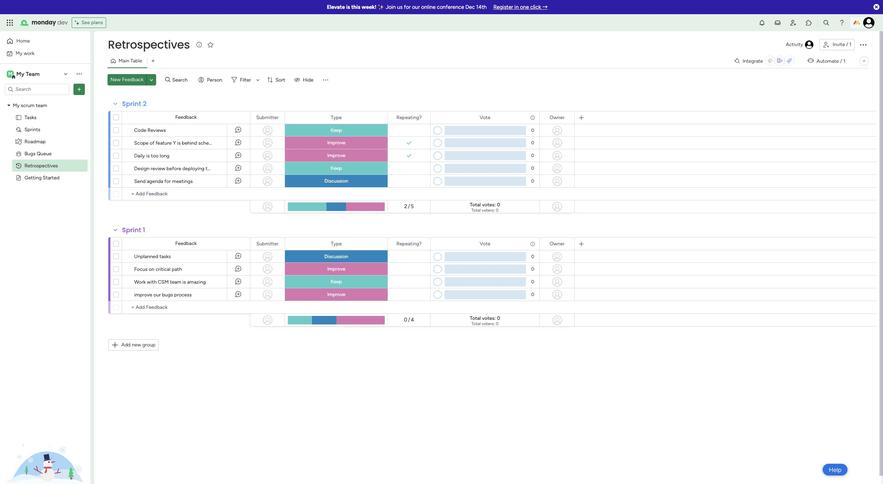 Task type: vqa. For each thing, say whether or not it's contained in the screenshot.
CSM
yes



Task type: describe. For each thing, give the bounding box(es) containing it.
one
[[520, 4, 529, 10]]

angle down image
[[150, 77, 153, 83]]

1 inside field
[[143, 226, 145, 235]]

us
[[397, 4, 403, 10]]

started
[[43, 175, 59, 181]]

sprints
[[24, 127, 40, 133]]

repeating? field for repeating?'s options icon
[[395, 240, 423, 248]]

Sprint 1 field
[[120, 226, 147, 235]]

christina overa image
[[863, 17, 875, 28]]

new feedback
[[110, 77, 144, 83]]

queue
[[37, 151, 52, 157]]

Sprint 2 field
[[120, 99, 148, 109]]

elevate
[[327, 4, 345, 10]]

lottie animation element
[[0, 413, 91, 484]]

sprint for sprint 2
[[122, 99, 141, 108]]

1 vertical spatial retrospectives
[[24, 163, 58, 169]]

deploying
[[182, 166, 204, 172]]

search everything image
[[823, 19, 830, 26]]

send agenda for meetings
[[134, 179, 193, 185]]

automate
[[817, 58, 839, 64]]

invite / 1
[[833, 42, 852, 48]]

repeating? field for options image for repeating?
[[395, 114, 423, 122]]

total votes: 0 total voters: 0 for 4
[[470, 316, 500, 327]]

1 for invite / 1
[[849, 42, 852, 48]]

14th
[[476, 4, 487, 10]]

new
[[132, 342, 141, 348]]

automate / 1
[[817, 58, 845, 64]]

1 owner field from the top
[[548, 114, 566, 122]]

week!
[[362, 4, 376, 10]]

csm
[[158, 279, 169, 285]]

activity
[[786, 42, 803, 48]]

conference
[[437, 4, 464, 10]]

on
[[149, 267, 154, 273]]

integrate
[[743, 58, 763, 64]]

register
[[493, 4, 513, 10]]

1 vertical spatial tasks
[[159, 254, 171, 260]]

/ for invite
[[846, 42, 848, 48]]

2 / 5
[[404, 203, 414, 210]]

select product image
[[6, 19, 13, 26]]

of
[[150, 140, 154, 146]]

focus on critical path
[[134, 267, 182, 273]]

options image for type
[[378, 112, 383, 124]]

monday dev
[[32, 18, 68, 27]]

home button
[[4, 35, 76, 47]]

help button
[[823, 464, 848, 476]]

dec
[[465, 4, 475, 10]]

my team
[[16, 70, 40, 77]]

in
[[515, 4, 519, 10]]

add new group
[[121, 342, 155, 348]]

options image for repeating?
[[420, 112, 425, 124]]

meetings
[[172, 179, 193, 185]]

apps image
[[805, 19, 812, 26]]

getting started
[[24, 175, 59, 181]]

Search in workspace field
[[15, 85, 59, 93]]

add to favorites image
[[207, 41, 214, 48]]

unplanned
[[134, 254, 158, 260]]

1 vertical spatial team
[[170, 279, 181, 285]]

+ Add Feedback text field
[[126, 190, 247, 198]]

my for my team
[[16, 70, 24, 77]]

help
[[829, 467, 842, 474]]

reviews
[[147, 127, 166, 133]]

2 repeating? from the top
[[396, 241, 422, 247]]

caret down image
[[7, 103, 10, 108]]

sprint for sprint 1
[[122, 226, 141, 235]]

process
[[174, 292, 192, 298]]

design review before deploying tasks is much better
[[134, 166, 250, 172]]

code reviews
[[134, 127, 166, 133]]

code
[[134, 127, 146, 133]]

improve
[[134, 292, 152, 298]]

1 vertical spatial our
[[153, 292, 161, 298]]

owner for first owner field from the bottom of the page
[[550, 241, 565, 247]]

y
[[173, 140, 176, 146]]

vote for column information icon
[[480, 114, 490, 121]]

/ for 0
[[408, 317, 410, 323]]

vote field for column information icon
[[478, 114, 492, 122]]

dapulse integrations image
[[734, 58, 740, 64]]

home
[[16, 38, 30, 44]]

roadmap
[[24, 139, 46, 145]]

→
[[542, 4, 548, 10]]

1 keep from the top
[[331, 127, 342, 133]]

4
[[411, 317, 414, 323]]

options image for submitter
[[275, 238, 280, 250]]

my for my scrum team
[[13, 102, 20, 108]]

✨
[[378, 4, 384, 10]]

2 discussion from the top
[[324, 254, 348, 260]]

bugs
[[24, 151, 36, 157]]

column information image
[[530, 241, 536, 247]]

too
[[151, 153, 159, 159]]

person button
[[196, 74, 226, 86]]

group
[[142, 342, 155, 348]]

collapse board header image
[[861, 58, 867, 64]]

my work
[[16, 50, 34, 56]]

work
[[24, 50, 34, 56]]

main
[[119, 58, 129, 64]]

scrum
[[21, 102, 35, 108]]

1 improve from the top
[[327, 140, 345, 146]]

focus
[[134, 267, 147, 273]]

new feedback button
[[108, 74, 146, 86]]

feedback for 1
[[175, 241, 197, 247]]

see
[[81, 20, 90, 26]]

unplanned tasks
[[134, 254, 171, 260]]

add
[[121, 342, 131, 348]]

+ Add Feedback text field
[[126, 303, 247, 312]]

my scrum team
[[13, 102, 47, 108]]

help image
[[838, 19, 845, 26]]

2 keep from the top
[[331, 165, 342, 171]]

0 vertical spatial retrospectives
[[108, 37, 190, 53]]

invite
[[833, 42, 845, 48]]

behind
[[182, 140, 197, 146]]

amazing
[[187, 279, 206, 285]]

design
[[134, 166, 149, 172]]

tasks
[[24, 114, 37, 121]]

filter button
[[229, 74, 262, 86]]

owner for second owner field from the bottom
[[550, 114, 565, 121]]

votes: for 0 / 4
[[482, 316, 496, 322]]

workspace selection element
[[7, 70, 41, 79]]

click
[[530, 4, 541, 10]]

activity button
[[783, 39, 817, 50]]

long
[[160, 153, 169, 159]]

column information image
[[530, 115, 536, 121]]

0 horizontal spatial team
[[36, 102, 47, 108]]

see plans
[[81, 20, 103, 26]]

workspace image
[[7, 70, 14, 78]]

1 horizontal spatial for
[[404, 4, 411, 10]]

1 horizontal spatial our
[[412, 4, 420, 10]]



Task type: locate. For each thing, give the bounding box(es) containing it.
sprint inside field
[[122, 226, 141, 235]]

vote field for column information image
[[478, 240, 492, 248]]

m
[[8, 71, 12, 77]]

2 up "code"
[[143, 99, 147, 108]]

0 vertical spatial submitter field
[[255, 114, 280, 122]]

Repeating? field
[[395, 114, 423, 122], [395, 240, 423, 248]]

team
[[36, 102, 47, 108], [170, 279, 181, 285]]

is left much
[[218, 166, 222, 172]]

path
[[172, 267, 182, 273]]

2 vote from the top
[[480, 241, 490, 247]]

1 submitter field from the top
[[255, 114, 280, 122]]

options image
[[76, 86, 83, 93], [420, 112, 425, 124], [564, 112, 569, 124], [275, 238, 280, 250], [530, 238, 535, 250]]

public board image
[[15, 114, 22, 121], [15, 174, 22, 181]]

option
[[0, 99, 91, 100]]

1 for automate / 1
[[843, 58, 845, 64]]

0 horizontal spatial for
[[164, 179, 171, 185]]

inbox image
[[774, 19, 781, 26]]

dev
[[57, 18, 68, 27]]

1 horizontal spatial retrospectives
[[108, 37, 190, 53]]

join
[[386, 4, 396, 10]]

invite / 1 button
[[820, 39, 855, 50]]

my right workspace icon
[[16, 70, 24, 77]]

1 vertical spatial votes:
[[482, 316, 496, 322]]

work with csm team is amazing
[[134, 279, 206, 285]]

0 vertical spatial keep
[[331, 127, 342, 133]]

scope of feature y is behind schedule
[[134, 140, 218, 146]]

1 vertical spatial 2
[[404, 203, 407, 210]]

0 vertical spatial type field
[[329, 114, 344, 122]]

0 vertical spatial vote field
[[478, 114, 492, 122]]

0 vertical spatial vote
[[480, 114, 490, 121]]

1 vertical spatial vote
[[480, 241, 490, 247]]

notifications image
[[759, 19, 766, 26]]

feedback up path
[[175, 241, 197, 247]]

votes:
[[482, 202, 496, 208], [482, 316, 496, 322]]

vote
[[480, 114, 490, 121], [480, 241, 490, 247]]

0 vertical spatial total votes: 0 total voters: 0
[[470, 202, 500, 213]]

1 vertical spatial type
[[331, 241, 342, 247]]

add view image
[[152, 58, 155, 64]]

feedback inside button
[[122, 77, 144, 83]]

2 vertical spatial feedback
[[175, 241, 197, 247]]

1 vertical spatial sprint
[[122, 226, 141, 235]]

register in one click → link
[[493, 4, 548, 10]]

sprint 2
[[122, 99, 147, 108]]

scope
[[134, 140, 148, 146]]

menu image
[[322, 76, 329, 83]]

owner
[[550, 114, 565, 121], [550, 241, 565, 247]]

1 discussion from the top
[[324, 178, 348, 184]]

1 vertical spatial keep
[[331, 165, 342, 171]]

feedback up behind
[[175, 114, 197, 120]]

team right 'scrum' at the left of page
[[36, 102, 47, 108]]

0 vertical spatial 1
[[849, 42, 852, 48]]

0 vertical spatial feedback
[[122, 77, 144, 83]]

Submitter field
[[255, 114, 280, 122], [255, 240, 280, 248]]

type
[[331, 114, 342, 121], [331, 241, 342, 247]]

2 vote field from the top
[[478, 240, 492, 248]]

2 type from the top
[[331, 241, 342, 247]]

for
[[404, 4, 411, 10], [164, 179, 171, 185]]

0 vertical spatial my
[[16, 50, 22, 56]]

public board image left the tasks on the top
[[15, 114, 22, 121]]

0 vertical spatial team
[[36, 102, 47, 108]]

2 inside field
[[143, 99, 147, 108]]

for right agenda
[[164, 179, 171, 185]]

feedback
[[122, 77, 144, 83], [175, 114, 197, 120], [175, 241, 197, 247]]

retrospectives up add view image
[[108, 37, 190, 53]]

improve our bugs process
[[134, 292, 192, 298]]

2 voters: from the top
[[482, 322, 495, 327]]

2 horizontal spatial 1
[[849, 42, 852, 48]]

sprint down new feedback button
[[122, 99, 141, 108]]

v2 search image
[[165, 76, 170, 84]]

team
[[26, 70, 40, 77]]

Vote field
[[478, 114, 492, 122], [478, 240, 492, 248]]

my right caret down image
[[13, 102, 20, 108]]

2 votes: from the top
[[482, 316, 496, 322]]

1 vertical spatial discussion
[[324, 254, 348, 260]]

online
[[421, 4, 436, 10]]

2 left 5
[[404, 203, 407, 210]]

options image for submitter
[[275, 112, 280, 124]]

discussion
[[324, 178, 348, 184], [324, 254, 348, 260]]

is right y
[[177, 140, 181, 146]]

/ right automate
[[840, 58, 842, 64]]

getting
[[24, 175, 42, 181]]

sprint inside field
[[122, 99, 141, 108]]

Owner field
[[548, 114, 566, 122], [548, 240, 566, 248]]

Retrospectives field
[[106, 37, 192, 53]]

options image for owner
[[564, 238, 569, 250]]

/ for automate
[[840, 58, 842, 64]]

public board image for tasks
[[15, 114, 22, 121]]

feedback for 2
[[175, 114, 197, 120]]

1 public board image from the top
[[15, 114, 22, 121]]

our left bugs
[[153, 292, 161, 298]]

submitter for second submitter field from the bottom of the page
[[256, 114, 279, 121]]

review
[[151, 166, 165, 172]]

new
[[110, 77, 121, 83]]

tasks left much
[[206, 166, 217, 172]]

0 vertical spatial public board image
[[15, 114, 22, 121]]

my inside button
[[16, 50, 22, 56]]

1 type field from the top
[[329, 114, 344, 122]]

main table button
[[108, 55, 147, 67]]

my left work
[[16, 50, 22, 56]]

voters: for 4
[[482, 322, 495, 327]]

team right csm
[[170, 279, 181, 285]]

2 total votes: 0 total voters: 0 from the top
[[470, 316, 500, 327]]

0 horizontal spatial retrospectives
[[24, 163, 58, 169]]

is left amazing at the bottom of page
[[182, 279, 186, 285]]

2 owner from the top
[[550, 241, 565, 247]]

total votes: 0 total voters: 0 for 5
[[470, 202, 500, 213]]

daily is too long
[[134, 153, 169, 159]]

2 sprint from the top
[[122, 226, 141, 235]]

0 vertical spatial discussion
[[324, 178, 348, 184]]

1 submitter from the top
[[256, 114, 279, 121]]

before
[[167, 166, 181, 172]]

1 sprint from the top
[[122, 99, 141, 108]]

list box containing my scrum team
[[0, 98, 91, 280]]

hide
[[303, 77, 313, 83]]

sprint up unplanned
[[122, 226, 141, 235]]

0 vertical spatial sprint
[[122, 99, 141, 108]]

0 vertical spatial for
[[404, 4, 411, 10]]

better
[[237, 166, 250, 172]]

is
[[346, 4, 350, 10], [177, 140, 181, 146], [146, 153, 150, 159], [218, 166, 222, 172], [182, 279, 186, 285]]

work
[[134, 279, 146, 285]]

repeating?
[[396, 114, 422, 121], [396, 241, 422, 247]]

table
[[130, 58, 142, 64]]

0 horizontal spatial tasks
[[159, 254, 171, 260]]

1 down invite / 1
[[843, 58, 845, 64]]

workspace options image
[[76, 70, 83, 77]]

1 vote from the top
[[480, 114, 490, 121]]

1 vertical spatial for
[[164, 179, 171, 185]]

1 vertical spatial feedback
[[175, 114, 197, 120]]

plans
[[91, 20, 103, 26]]

1 repeating? field from the top
[[395, 114, 423, 122]]

submitter
[[256, 114, 279, 121], [256, 241, 279, 247]]

0 vertical spatial tasks
[[206, 166, 217, 172]]

0 vertical spatial submitter
[[256, 114, 279, 121]]

1 right invite
[[849, 42, 852, 48]]

invite members image
[[790, 19, 797, 26]]

1 vote field from the top
[[478, 114, 492, 122]]

keep
[[331, 127, 342, 133], [331, 165, 342, 171], [331, 279, 342, 285]]

1 horizontal spatial tasks
[[206, 166, 217, 172]]

2 submitter field from the top
[[255, 240, 280, 248]]

public board image left the 'getting'
[[15, 174, 22, 181]]

2 repeating? field from the top
[[395, 240, 423, 248]]

0 vertical spatial votes:
[[482, 202, 496, 208]]

/ left 5
[[408, 203, 410, 210]]

1 owner from the top
[[550, 114, 565, 121]]

options image for owner
[[564, 112, 569, 124]]

feedback right new
[[122, 77, 144, 83]]

is left too
[[146, 153, 150, 159]]

1 horizontal spatial 1
[[843, 58, 845, 64]]

1 voters: from the top
[[482, 208, 495, 213]]

owner right column information icon
[[550, 114, 565, 121]]

bugs
[[162, 292, 173, 298]]

1 vertical spatial total votes: 0 total voters: 0
[[470, 316, 500, 327]]

1 vertical spatial submitter field
[[255, 240, 280, 248]]

options image
[[859, 40, 867, 49], [275, 112, 280, 124], [378, 112, 383, 124], [530, 112, 535, 124], [420, 238, 425, 250], [564, 238, 569, 250]]

0 vertical spatial owner
[[550, 114, 565, 121]]

1 up unplanned
[[143, 226, 145, 235]]

2 type field from the top
[[329, 240, 344, 248]]

2 public board image from the top
[[15, 174, 22, 181]]

2 vertical spatial my
[[13, 102, 20, 108]]

1 vertical spatial vote field
[[478, 240, 492, 248]]

0 vertical spatial owner field
[[548, 114, 566, 122]]

this
[[351, 4, 360, 10]]

bugs queue
[[24, 151, 52, 157]]

1 inside button
[[849, 42, 852, 48]]

1 vertical spatial my
[[16, 70, 24, 77]]

2 submitter from the top
[[256, 241, 279, 247]]

0 horizontal spatial 1
[[143, 226, 145, 235]]

main table
[[119, 58, 142, 64]]

1 vertical spatial public board image
[[15, 174, 22, 181]]

monday
[[32, 18, 56, 27]]

is left the this
[[346, 4, 350, 10]]

/ left 4
[[408, 317, 410, 323]]

1 total votes: 0 total voters: 0 from the top
[[470, 202, 500, 213]]

show board description image
[[195, 41, 203, 48]]

tasks
[[206, 166, 217, 172], [159, 254, 171, 260]]

voters: for 5
[[482, 208, 495, 213]]

0 vertical spatial our
[[412, 4, 420, 10]]

votes: for 2 / 5
[[482, 202, 496, 208]]

0 horizontal spatial 2
[[143, 99, 147, 108]]

1 vertical spatial repeating? field
[[395, 240, 423, 248]]

2 vertical spatial 1
[[143, 226, 145, 235]]

1
[[849, 42, 852, 48], [843, 58, 845, 64], [143, 226, 145, 235]]

sort
[[276, 77, 285, 83]]

1 vertical spatial repeating?
[[396, 241, 422, 247]]

critical
[[156, 267, 170, 273]]

0 vertical spatial repeating?
[[396, 114, 422, 121]]

1 vertical spatial owner field
[[548, 240, 566, 248]]

1 vertical spatial owner
[[550, 241, 565, 247]]

1 horizontal spatial team
[[170, 279, 181, 285]]

my for my work
[[16, 50, 22, 56]]

/ for 2
[[408, 203, 410, 210]]

owner field right column information icon
[[548, 114, 566, 122]]

4 improve from the top
[[327, 292, 345, 298]]

0 / 4
[[404, 317, 414, 323]]

owner right column information image
[[550, 241, 565, 247]]

sprint
[[122, 99, 141, 108], [122, 226, 141, 235]]

/ right invite
[[846, 42, 848, 48]]

person
[[207, 77, 222, 83]]

1 repeating? from the top
[[396, 114, 422, 121]]

register in one click →
[[493, 4, 548, 10]]

Search field
[[170, 75, 192, 85]]

sprint 1
[[122, 226, 145, 235]]

retrospectives up getting started
[[24, 163, 58, 169]]

improve
[[327, 140, 345, 146], [327, 153, 345, 159], [327, 266, 345, 272], [327, 292, 345, 298]]

with
[[147, 279, 157, 285]]

filter
[[240, 77, 251, 83]]

tasks up critical
[[159, 254, 171, 260]]

2 vertical spatial keep
[[331, 279, 342, 285]]

my inside workspace selection element
[[16, 70, 24, 77]]

submitter for first submitter field from the bottom of the page
[[256, 241, 279, 247]]

options image for repeating?
[[420, 238, 425, 250]]

my work button
[[4, 48, 76, 59]]

3 improve from the top
[[327, 266, 345, 272]]

2
[[143, 99, 147, 108], [404, 203, 407, 210]]

vote for column information image
[[480, 241, 490, 247]]

1 votes: from the top
[[482, 202, 496, 208]]

0 horizontal spatial our
[[153, 292, 161, 298]]

1 vertical spatial type field
[[329, 240, 344, 248]]

send
[[134, 179, 146, 185]]

owner field right column information image
[[548, 240, 566, 248]]

sort button
[[264, 74, 289, 86]]

public board image for getting started
[[15, 174, 22, 181]]

daily
[[134, 153, 145, 159]]

3 keep from the top
[[331, 279, 342, 285]]

1 type from the top
[[331, 114, 342, 121]]

1 vertical spatial voters:
[[482, 322, 495, 327]]

5
[[411, 203, 414, 210]]

0
[[531, 128, 534, 133], [531, 140, 534, 146], [531, 153, 534, 158], [531, 166, 534, 171], [531, 179, 534, 184], [497, 202, 500, 208], [496, 208, 499, 213], [531, 254, 534, 259], [531, 267, 534, 272], [531, 279, 534, 285], [531, 292, 534, 297], [497, 316, 500, 322], [404, 317, 407, 323], [496, 322, 499, 327]]

arrow down image
[[254, 76, 262, 84]]

0 vertical spatial repeating? field
[[395, 114, 423, 122]]

/ inside invite / 1 button
[[846, 42, 848, 48]]

for right us in the top left of the page
[[404, 4, 411, 10]]

0 vertical spatial type
[[331, 114, 342, 121]]

0 vertical spatial voters:
[[482, 208, 495, 213]]

autopilot image
[[808, 56, 814, 65]]

list box
[[0, 98, 91, 280]]

2 improve from the top
[[327, 153, 345, 159]]

2 owner field from the top
[[548, 240, 566, 248]]

0 vertical spatial 2
[[143, 99, 147, 108]]

schedule
[[198, 140, 218, 146]]

see plans button
[[72, 17, 106, 28]]

1 horizontal spatial 2
[[404, 203, 407, 210]]

our left online
[[412, 4, 420, 10]]

1 vertical spatial submitter
[[256, 241, 279, 247]]

1 vertical spatial 1
[[843, 58, 845, 64]]

lottie animation image
[[0, 413, 91, 484]]

Type field
[[329, 114, 344, 122], [329, 240, 344, 248]]



